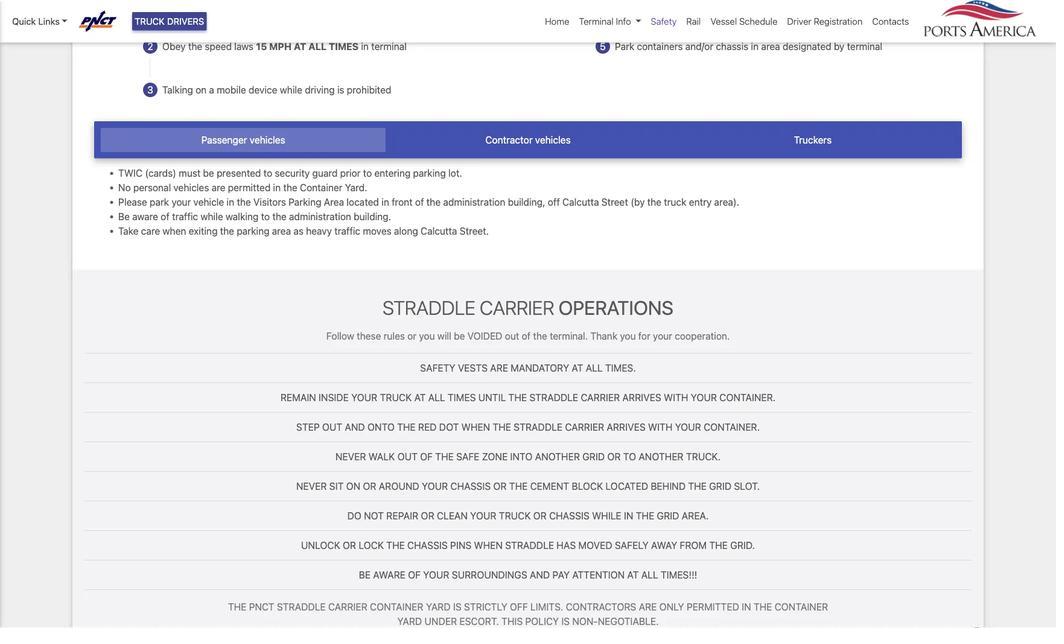 Task type: locate. For each thing, give the bounding box(es) containing it.
0 horizontal spatial parking
[[237, 225, 270, 237]]

carrier up out
[[480, 296, 555, 319]]

0 horizontal spatial terminal
[[371, 41, 407, 52]]

has
[[557, 540, 576, 551]]

to down visitors
[[261, 211, 270, 222]]

all down safety
[[429, 392, 445, 403]]

around
[[379, 481, 419, 492]]

1 horizontal spatial your
[[653, 330, 673, 342]]

1 horizontal spatial area
[[762, 41, 780, 52]]

while
[[280, 84, 303, 96], [201, 211, 223, 222]]

1 vertical spatial parking
[[237, 225, 270, 237]]

administration up street.
[[443, 196, 506, 208]]

0 horizontal spatial grid
[[583, 451, 605, 463]]

never for never sit on or around your chassis or the cement block located behind the grid slot.
[[296, 481, 327, 492]]

0 vertical spatial times
[[329, 41, 359, 52]]

the inside the pnct straddle carrier container yard is strictly off limits.  contractors are only permitted in the container yard under escort.  this policy is non-negotiable.
[[754, 602, 772, 613]]

these
[[357, 330, 381, 342]]

1 vertical spatial your
[[653, 330, 673, 342]]

1 horizontal spatial times
[[448, 392, 476, 403]]

your right for
[[653, 330, 673, 342]]

follow
[[326, 330, 354, 342]]

1 you from the left
[[419, 330, 435, 342]]

2 vertical spatial straddle
[[505, 540, 554, 551]]

0 vertical spatial off
[[548, 196, 560, 208]]

be inside twic (cards) must be presented to security guard prior to entering parking lot. no personal vehicles are permitted in the container yard. please park your vehicle in the visitors parking area located in front of the administration building, off calcutta street (by the truck entry area). be aware of traffic while walking to the administration building. take care when exiting the parking area as heavy traffic moves along calcutta street.
[[203, 167, 214, 179]]

safe
[[456, 451, 480, 463]]

0 vertical spatial your
[[172, 196, 191, 208]]

of
[[415, 196, 424, 208], [161, 211, 170, 222], [522, 330, 531, 342]]

when
[[163, 225, 186, 237]]

1 vertical spatial off
[[510, 602, 528, 613]]

permitted right only
[[687, 602, 740, 613]]

off up this
[[510, 602, 528, 613]]

under
[[425, 616, 457, 627]]

container.
[[720, 392, 776, 403], [704, 422, 760, 433]]

1 horizontal spatial is
[[453, 602, 462, 613]]

1 horizontal spatial truck
[[499, 510, 531, 522]]

another up cement
[[535, 451, 580, 463]]

building,
[[508, 196, 546, 208]]

your
[[172, 196, 191, 208], [653, 330, 673, 342]]

arrives down the times.
[[623, 392, 662, 403]]

to
[[624, 451, 636, 463]]

truck up onto
[[380, 392, 412, 403]]

take
[[118, 225, 139, 237]]

parking down walking
[[237, 225, 270, 237]]

vehicles
[[250, 134, 285, 146], [535, 134, 571, 146], [174, 182, 209, 193]]

arrives
[[623, 392, 662, 403], [607, 422, 646, 433]]

0 vertical spatial when
[[462, 422, 490, 433]]

arrives for step out and onto the red dot when the straddle carrier arrives with your container.
[[607, 422, 646, 433]]

0 horizontal spatial and
[[345, 422, 365, 433]]

vehicles for contractor vehicles
[[535, 134, 571, 146]]

0 vertical spatial is
[[337, 84, 344, 96]]

another up behind in the right bottom of the page
[[639, 451, 684, 463]]

0 vertical spatial calcutta
[[563, 196, 599, 208]]

calcutta right along
[[421, 225, 457, 237]]

or down zone
[[494, 481, 507, 492]]

1 horizontal spatial out
[[398, 451, 418, 463]]

personal
[[133, 182, 171, 193]]

zone
[[482, 451, 508, 463]]

vehicles down must at top
[[174, 182, 209, 193]]

straddle up never walk out of the safe zone into another grid or to another truck.
[[514, 422, 563, 433]]

container
[[300, 182, 343, 193]]

0 vertical spatial arrives
[[623, 392, 662, 403]]

0 vertical spatial traffic
[[172, 211, 198, 222]]

located
[[606, 481, 649, 492]]

carrier up the block
[[565, 422, 604, 433]]

must
[[179, 167, 201, 179]]

2 horizontal spatial vehicles
[[535, 134, 571, 146]]

the down into
[[509, 481, 528, 492]]

be right must at top
[[203, 167, 214, 179]]

when right dot
[[462, 422, 490, 433]]

carrier
[[581, 392, 620, 403], [565, 422, 604, 433]]

is
[[337, 84, 344, 96], [453, 602, 462, 613], [562, 616, 570, 627]]

of right the front
[[415, 196, 424, 208]]

is up under
[[453, 602, 462, 613]]

1 vertical spatial grid
[[710, 481, 732, 492]]

0 vertical spatial carrier
[[480, 296, 555, 319]]

0 horizontal spatial your
[[172, 196, 191, 208]]

street
[[602, 196, 628, 208]]

terminal info
[[579, 16, 631, 27]]

at up red
[[415, 392, 426, 403]]

1 horizontal spatial straddle
[[383, 296, 476, 319]]

the right until
[[509, 392, 527, 403]]

rail link
[[682, 10, 706, 33]]

tab list containing passenger vehicles
[[94, 121, 962, 158]]

grid left the slot. at the right
[[710, 481, 732, 492]]

in inside the pnct straddle carrier container yard is strictly off limits.  contractors are only permitted in the container yard under escort.  this policy is non-negotiable.
[[742, 602, 751, 613]]

1 vertical spatial container.
[[704, 422, 760, 433]]

vehicles right contractor at top
[[535, 134, 571, 146]]

carrier down the times.
[[581, 392, 620, 403]]

rail
[[687, 16, 701, 27]]

straddle up will
[[383, 296, 476, 319]]

times up driving
[[329, 41, 359, 52]]

0 horizontal spatial out
[[322, 422, 342, 433]]

0 horizontal spatial carrier
[[328, 602, 368, 613]]

1 horizontal spatial you
[[620, 330, 636, 342]]

your right park
[[172, 196, 191, 208]]

grid.
[[731, 540, 755, 551]]

chassis down the safe
[[451, 481, 491, 492]]

tab list
[[94, 121, 962, 158]]

0 vertical spatial administration
[[443, 196, 506, 208]]

strictly
[[464, 602, 508, 613]]

on
[[196, 84, 207, 96]]

1 vertical spatial times
[[448, 392, 476, 403]]

1 vertical spatial with
[[648, 422, 673, 433]]

lock
[[359, 540, 384, 551]]

or right on
[[363, 481, 376, 492]]

while
[[592, 510, 622, 522]]

unlock or lock the chassis pins when straddle  has moved safely away from the grid.
[[301, 540, 755, 551]]

area left as
[[272, 225, 291, 237]]

park containers and/or chassis in area designated by terminal
[[615, 41, 883, 52]]

vehicles inside twic (cards) must be presented to security guard prior to entering parking lot. no personal vehicles are permitted in the container yard. please park your vehicle in the visitors parking area located in front of the administration building, off calcutta street (by the truck entry area). be aware of traffic while walking to the administration building. take care when exiting the parking area as heavy traffic moves along calcutta street.
[[174, 182, 209, 193]]

carrier for when
[[565, 422, 604, 433]]

be
[[118, 211, 130, 222]]

permitted down presented
[[228, 182, 271, 193]]

administration up heavy
[[289, 211, 351, 222]]

vessel
[[711, 16, 737, 27]]

are up vehicle at top left
[[212, 182, 225, 193]]

1 vertical spatial are
[[639, 602, 657, 613]]

terminal
[[371, 41, 407, 52], [847, 41, 883, 52]]

grid
[[583, 451, 605, 463], [710, 481, 732, 492], [657, 510, 680, 522]]

while down vehicle at top left
[[201, 211, 223, 222]]

of right out
[[522, 330, 531, 342]]

you
[[419, 330, 435, 342], [620, 330, 636, 342]]

out right walk
[[398, 451, 418, 463]]

or left to
[[608, 451, 621, 463]]

chassis
[[716, 41, 749, 52]]

0 vertical spatial never
[[336, 451, 366, 463]]

0 vertical spatial container.
[[720, 392, 776, 403]]

straddle for until
[[530, 392, 579, 403]]

passenger
[[201, 134, 247, 146]]

1 horizontal spatial carrier
[[480, 296, 555, 319]]

do not repair or clean your truck or chassis while in the grid area.
[[348, 510, 709, 522]]

only
[[660, 602, 684, 613]]

1 horizontal spatial and
[[530, 570, 550, 581]]

vehicle
[[194, 196, 224, 208]]

0 horizontal spatial permitted
[[228, 182, 271, 193]]

2 vertical spatial is
[[562, 616, 570, 627]]

permitted
[[228, 182, 271, 193], [687, 602, 740, 613]]

away
[[651, 540, 678, 551]]

limits.
[[531, 602, 564, 613]]

and left onto
[[345, 422, 365, 433]]

from
[[680, 540, 707, 551]]

0 horizontal spatial of
[[161, 211, 170, 222]]

1 horizontal spatial of
[[415, 196, 424, 208]]

parking
[[289, 196, 322, 208]]

2 vertical spatial chassis
[[408, 540, 448, 551]]

contacts link
[[868, 10, 914, 33]]

chassis up has
[[549, 510, 590, 522]]

straddle
[[530, 392, 579, 403], [514, 422, 563, 433], [505, 540, 554, 551]]

your inside twic (cards) must be presented to security guard prior to entering parking lot. no personal vehicles are permitted in the container yard. please park your vehicle in the visitors parking area located in front of the administration building, off calcutta street (by the truck entry area). be aware of traffic while walking to the administration building. take care when exiting the parking area as heavy traffic moves along calcutta street.
[[172, 196, 191, 208]]

while right "device"
[[280, 84, 303, 96]]

area down "schedule"
[[762, 41, 780, 52]]

0 vertical spatial grid
[[583, 451, 605, 463]]

truckers link
[[671, 128, 956, 152]]

out right the step
[[322, 422, 342, 433]]

1 horizontal spatial permitted
[[687, 602, 740, 613]]

1 horizontal spatial parking
[[413, 167, 446, 179]]

times left until
[[448, 392, 476, 403]]

contractor vehicles
[[486, 134, 571, 146]]

0 vertical spatial chassis
[[451, 481, 491, 492]]

of down park
[[161, 211, 170, 222]]

this
[[502, 616, 523, 627]]

block
[[572, 481, 603, 492]]

1 horizontal spatial never
[[336, 451, 366, 463]]

safety vests are mandatory at all times.
[[420, 362, 636, 374]]

terminal right the by in the top right of the page
[[847, 41, 883, 52]]

1 container from the left
[[370, 602, 424, 613]]

straddle down mandatory
[[530, 392, 579, 403]]

the right in
[[636, 510, 655, 522]]

0 horizontal spatial truck
[[380, 392, 412, 403]]

1 vertical spatial calcutta
[[421, 225, 457, 237]]

and left pay
[[530, 570, 550, 581]]

straddle down do not repair or clean your truck or chassis while in the grid area.
[[505, 540, 554, 551]]

0 horizontal spatial be
[[203, 167, 214, 179]]

0 vertical spatial truck
[[380, 392, 412, 403]]

1 horizontal spatial off
[[548, 196, 560, 208]]

straddle for when
[[514, 422, 563, 433]]

0 horizontal spatial container
[[370, 602, 424, 613]]

and/or
[[686, 41, 714, 52]]

never up on
[[336, 451, 366, 463]]

1 horizontal spatial calcutta
[[563, 196, 599, 208]]

as
[[294, 225, 304, 237]]

will
[[438, 330, 452, 342]]

not
[[364, 510, 384, 522]]

the
[[188, 41, 202, 52], [283, 182, 298, 193], [237, 196, 251, 208], [427, 196, 441, 208], [648, 196, 662, 208], [273, 211, 287, 222], [220, 225, 234, 237], [533, 330, 548, 342], [754, 602, 772, 613]]

speed
[[205, 41, 232, 52]]

all left the times.
[[586, 362, 603, 374]]

0 horizontal spatial are
[[212, 182, 225, 193]]

traffic right heavy
[[335, 225, 361, 237]]

yard left under
[[398, 616, 422, 627]]

home link
[[540, 10, 574, 33]]

carrier down be
[[328, 602, 368, 613]]

0 horizontal spatial administration
[[289, 211, 351, 222]]

2
[[148, 41, 153, 52]]

0 vertical spatial out
[[322, 422, 342, 433]]

at down safely
[[628, 570, 639, 581]]

0 vertical spatial permitted
[[228, 182, 271, 193]]

truck up "unlock or lock the chassis pins when straddle  has moved safely away from the grid."
[[499, 510, 531, 522]]

please
[[118, 196, 147, 208]]

the left the safe
[[435, 451, 454, 463]]

chassis left the pins
[[408, 540, 448, 551]]

driver registration link
[[783, 10, 868, 33]]

the left grid. on the bottom right of the page
[[710, 540, 728, 551]]

1 vertical spatial straddle
[[277, 602, 326, 613]]

terminal up prohibited
[[371, 41, 407, 52]]

2 you from the left
[[620, 330, 636, 342]]

a
[[209, 84, 214, 96]]

vehicles for passenger vehicles
[[250, 134, 285, 146]]

the right behind in the right bottom of the page
[[689, 481, 707, 492]]

or left clean
[[421, 510, 435, 522]]

0 horizontal spatial straddle
[[277, 602, 326, 613]]

vehicles inside 'link'
[[535, 134, 571, 146]]

grid left the area.
[[657, 510, 680, 522]]

1 vertical spatial permitted
[[687, 602, 740, 613]]

arrives up to
[[607, 422, 646, 433]]

1 vertical spatial never
[[296, 481, 327, 492]]

0 vertical spatial while
[[280, 84, 303, 96]]

calcutta left street
[[563, 196, 599, 208]]

container. for remain inside your truck at all times until the straddle carrier arrives with your container.
[[720, 392, 776, 403]]

0 vertical spatial with
[[664, 392, 689, 403]]

are inside twic (cards) must be presented to security guard prior to entering parking lot. no personal vehicles are permitted in the container yard. please park your vehicle in the visitors parking area located in front of the administration building, off calcutta street (by the truck entry area). be aware of traffic while walking to the administration building. take care when exiting the parking area as heavy traffic moves along calcutta street.
[[212, 182, 225, 193]]

grid up the block
[[583, 451, 605, 463]]

0 horizontal spatial another
[[535, 451, 580, 463]]

of down red
[[420, 451, 433, 463]]

of right aware
[[408, 570, 421, 581]]

1 horizontal spatial terminal
[[847, 41, 883, 52]]

the pnct straddle carrier container yard is strictly off limits.  contractors are only permitted in the container yard under escort.  this policy is non-negotiable.
[[228, 602, 828, 627]]

1 vertical spatial chassis
[[549, 510, 590, 522]]

parking left lot.
[[413, 167, 446, 179]]

out
[[322, 422, 342, 433], [398, 451, 418, 463]]

or left the lock on the bottom of the page
[[343, 540, 356, 551]]

all left times!!!
[[642, 570, 658, 581]]

when right the pins
[[474, 540, 503, 551]]

1 vertical spatial and
[[530, 570, 550, 581]]

vehicles up security
[[250, 134, 285, 146]]

0 horizontal spatial calcutta
[[421, 225, 457, 237]]

0 horizontal spatial yard
[[398, 616, 422, 627]]

2 container from the left
[[775, 602, 828, 613]]

1 horizontal spatial administration
[[443, 196, 506, 208]]

contractor vehicles link
[[386, 128, 671, 152]]

1 horizontal spatial are
[[639, 602, 657, 613]]

you right the or
[[419, 330, 435, 342]]

0 horizontal spatial never
[[296, 481, 327, 492]]

clean
[[437, 510, 468, 522]]

1 horizontal spatial another
[[639, 451, 684, 463]]

vessel schedule
[[711, 16, 778, 27]]

never sit on or around your chassis or the cement block located behind the grid slot.
[[296, 481, 760, 492]]

is left non-
[[562, 616, 570, 627]]

5
[[600, 41, 606, 52]]

0 horizontal spatial while
[[201, 211, 223, 222]]

0 vertical spatial straddle
[[530, 392, 579, 403]]

0 horizontal spatial times
[[329, 41, 359, 52]]

be right will
[[454, 330, 465, 342]]

truck drivers
[[135, 16, 204, 27]]

yard up under
[[426, 602, 451, 613]]

never for never walk out of the safe zone into another grid or to another truck.
[[336, 451, 366, 463]]

are left only
[[639, 602, 657, 613]]

0 vertical spatial and
[[345, 422, 365, 433]]

with for remain inside your truck at all times until the straddle carrier arrives with your container.
[[664, 392, 689, 403]]

1 vertical spatial be
[[454, 330, 465, 342]]

off right building,
[[548, 196, 560, 208]]

0 horizontal spatial chassis
[[408, 540, 448, 551]]

0 horizontal spatial vehicles
[[174, 182, 209, 193]]

1 vertical spatial traffic
[[335, 225, 361, 237]]

0 horizontal spatial you
[[419, 330, 435, 342]]

1 vertical spatial of
[[408, 570, 421, 581]]

truckers
[[794, 134, 832, 146]]

never left sit in the left bottom of the page
[[296, 481, 327, 492]]

is right driving
[[337, 84, 344, 96]]

straddle right pnct
[[277, 602, 326, 613]]

you left for
[[620, 330, 636, 342]]

traffic up when on the left top of the page
[[172, 211, 198, 222]]



Task type: describe. For each thing, give the bounding box(es) containing it.
walking
[[226, 211, 259, 222]]

straddle inside the pnct straddle carrier container yard is strictly off limits.  contractors are only permitted in the container yard under escort.  this policy is non-negotiable.
[[277, 602, 326, 613]]

device
[[249, 84, 277, 96]]

are inside the pnct straddle carrier container yard is strictly off limits.  contractors are only permitted in the container yard under escort.  this policy is non-negotiable.
[[639, 602, 657, 613]]

2 vertical spatial of
[[522, 330, 531, 342]]

thank
[[591, 330, 618, 342]]

safely
[[615, 540, 649, 551]]

unlock
[[301, 540, 340, 551]]

drivers
[[167, 16, 204, 27]]

1 vertical spatial truck
[[499, 510, 531, 522]]

area inside twic (cards) must be presented to security guard prior to entering parking lot. no personal vehicles are permitted in the container yard. please park your vehicle in the visitors parking area located in front of the administration building, off calcutta street (by the truck entry area). be aware of traffic while walking to the administration building. take care when exiting the parking area as heavy traffic moves along calcutta street.
[[272, 225, 291, 237]]

driving
[[305, 84, 335, 96]]

0 vertical spatial straddle
[[383, 296, 476, 319]]

1 vertical spatial yard
[[398, 616, 422, 627]]

while inside twic (cards) must be presented to security guard prior to entering parking lot. no personal vehicles are permitted in the container yard. please park your vehicle in the visitors parking area located in front of the administration building, off calcutta street (by the truck entry area). be aware of traffic while walking to the administration building. take care when exiting the parking area as heavy traffic moves along calcutta street.
[[201, 211, 223, 222]]

vessel schedule link
[[706, 10, 783, 33]]

negotiable.
[[598, 616, 659, 627]]

park
[[615, 41, 635, 52]]

times.
[[605, 362, 636, 374]]

contractor
[[486, 134, 533, 146]]

safety link
[[646, 10, 682, 33]]

at down terminal.
[[572, 362, 584, 374]]

0 vertical spatial of
[[420, 451, 433, 463]]

mobile
[[217, 84, 246, 96]]

2 horizontal spatial grid
[[710, 481, 732, 492]]

1 vertical spatial is
[[453, 602, 462, 613]]

area).
[[715, 196, 740, 208]]

1 horizontal spatial chassis
[[451, 481, 491, 492]]

rules
[[384, 330, 405, 342]]

walk
[[369, 451, 395, 463]]

never walk out of the safe zone into another grid or to another truck.
[[336, 451, 721, 463]]

be
[[359, 570, 371, 581]]

registration
[[814, 16, 863, 27]]

carrier for until
[[581, 392, 620, 403]]

in
[[624, 510, 634, 522]]

(by
[[631, 196, 645, 208]]

1 vertical spatial out
[[398, 451, 418, 463]]

street.
[[460, 225, 489, 237]]

0 vertical spatial area
[[762, 41, 780, 52]]

off inside twic (cards) must be presented to security guard prior to entering parking lot. no personal vehicles are permitted in the container yard. please park your vehicle in the visitors parking area located in front of the administration building, off calcutta street (by the truck entry area). be aware of traffic while walking to the administration building. take care when exiting the parking area as heavy traffic moves along calcutta street.
[[548, 196, 560, 208]]

no
[[118, 182, 131, 193]]

escort.
[[460, 616, 499, 627]]

by
[[834, 41, 845, 52]]

1 terminal from the left
[[371, 41, 407, 52]]

permitted inside the pnct straddle carrier container yard is strictly off limits.  contractors are only permitted in the container yard under escort.  this policy is non-negotiable.
[[687, 602, 740, 613]]

straddle carrier operations
[[383, 296, 674, 319]]

pay
[[553, 570, 570, 581]]

building.
[[354, 211, 391, 222]]

with for step out and onto the red dot when the straddle carrier arrives with your container.
[[648, 422, 673, 433]]

container. for step out and onto the red dot when the straddle carrier arrives with your container.
[[704, 422, 760, 433]]

the up zone
[[493, 422, 511, 433]]

vests
[[458, 362, 488, 374]]

care
[[141, 225, 160, 237]]

off inside the pnct straddle carrier container yard is strictly off limits.  contractors are only permitted in the container yard under escort.  this policy is non-negotiable.
[[510, 602, 528, 613]]

to right prior
[[363, 167, 372, 179]]

quick
[[12, 16, 36, 27]]

obey the speed laws 15 mph at all times in terminal
[[162, 41, 407, 52]]

arrives for remain inside your truck at all times until the straddle carrier arrives with your container.
[[623, 392, 662, 403]]

(cards)
[[145, 167, 176, 179]]

carrier inside the pnct straddle carrier container yard is strictly off limits.  contractors are only permitted in the container yard under escort.  this policy is non-negotiable.
[[328, 602, 368, 613]]

2 horizontal spatial is
[[562, 616, 570, 627]]

2 terminal from the left
[[847, 41, 883, 52]]

entry
[[689, 196, 712, 208]]

security
[[275, 167, 310, 179]]

passenger vehicles link
[[101, 128, 386, 152]]

or
[[408, 330, 417, 342]]

truck
[[135, 16, 165, 27]]

at right mph
[[294, 41, 306, 52]]

permitted inside twic (cards) must be presented to security guard prior to entering parking lot. no personal vehicles are permitted in the container yard. please park your vehicle in the visitors parking area located in front of the administration building, off calcutta street (by the truck entry area). be aware of traffic while walking to the administration building. take care when exiting the parking area as heavy traffic moves along calcutta street.
[[228, 182, 271, 193]]

sit
[[330, 481, 344, 492]]

twic (cards) must be presented to security guard prior to entering parking lot. no personal vehicles are permitted in the container yard. please park your vehicle in the visitors parking area located in front of the administration building, off calcutta street (by the truck entry area). be aware of traffic while walking to the administration building. take care when exiting the parking area as heavy traffic moves along calcutta street.
[[118, 167, 740, 237]]

remain
[[281, 392, 316, 403]]

yard.
[[345, 182, 368, 193]]

mph
[[269, 41, 292, 52]]

1 horizontal spatial be
[[454, 330, 465, 342]]

remain inside your truck at all times until the straddle carrier arrives with your container.
[[281, 392, 776, 403]]

entering
[[375, 167, 411, 179]]

area
[[324, 196, 344, 208]]

0 vertical spatial parking
[[413, 167, 446, 179]]

1 another from the left
[[535, 451, 580, 463]]

the left red
[[397, 422, 416, 433]]

along
[[394, 225, 418, 237]]

0 vertical spatial of
[[415, 196, 424, 208]]

info
[[616, 16, 631, 27]]

inside
[[319, 392, 349, 403]]

follow these rules or you will be voided out of the terminal. thank you for your cooperation.
[[326, 330, 730, 342]]

2 vertical spatial grid
[[657, 510, 680, 522]]

until
[[479, 392, 506, 403]]

1 vertical spatial of
[[161, 211, 170, 222]]

the
[[228, 602, 247, 613]]

twic
[[118, 167, 143, 179]]

do
[[348, 510, 362, 522]]

0 vertical spatial yard
[[426, 602, 451, 613]]

times!!!
[[661, 570, 698, 581]]

truck.
[[686, 451, 721, 463]]

talking on a mobile device while driving is prohibited
[[162, 84, 392, 96]]

0 horizontal spatial is
[[337, 84, 344, 96]]

or down cement
[[534, 510, 547, 522]]

1 horizontal spatial while
[[280, 84, 303, 96]]

red
[[418, 422, 437, 433]]

1 horizontal spatial traffic
[[335, 225, 361, 237]]

policy
[[526, 616, 559, 627]]

2 another from the left
[[639, 451, 684, 463]]

area.
[[682, 510, 709, 522]]

to left security
[[264, 167, 272, 179]]

containers
[[637, 41, 683, 52]]

2 horizontal spatial chassis
[[549, 510, 590, 522]]

cement
[[530, 481, 569, 492]]

behind
[[651, 481, 686, 492]]

contacts
[[873, 16, 910, 27]]

truck
[[664, 196, 687, 208]]

obey
[[162, 41, 186, 52]]

pnct
[[249, 602, 274, 613]]

schedule
[[740, 16, 778, 27]]

cooperation.
[[675, 330, 730, 342]]

moves
[[363, 225, 392, 237]]

attention
[[573, 570, 625, 581]]

0 horizontal spatial traffic
[[172, 211, 198, 222]]

presented
[[217, 167, 261, 179]]

located
[[347, 196, 379, 208]]

1 vertical spatial when
[[474, 540, 503, 551]]

all right mph
[[309, 41, 327, 52]]

the right the lock on the bottom of the page
[[387, 540, 405, 551]]

non-
[[573, 616, 598, 627]]

operations
[[559, 296, 674, 319]]

home
[[545, 16, 570, 27]]

prior
[[340, 167, 361, 179]]

prohibited
[[347, 84, 392, 96]]



Task type: vqa. For each thing, say whether or not it's contained in the screenshot.
Shekou, China on the right top of page
no



